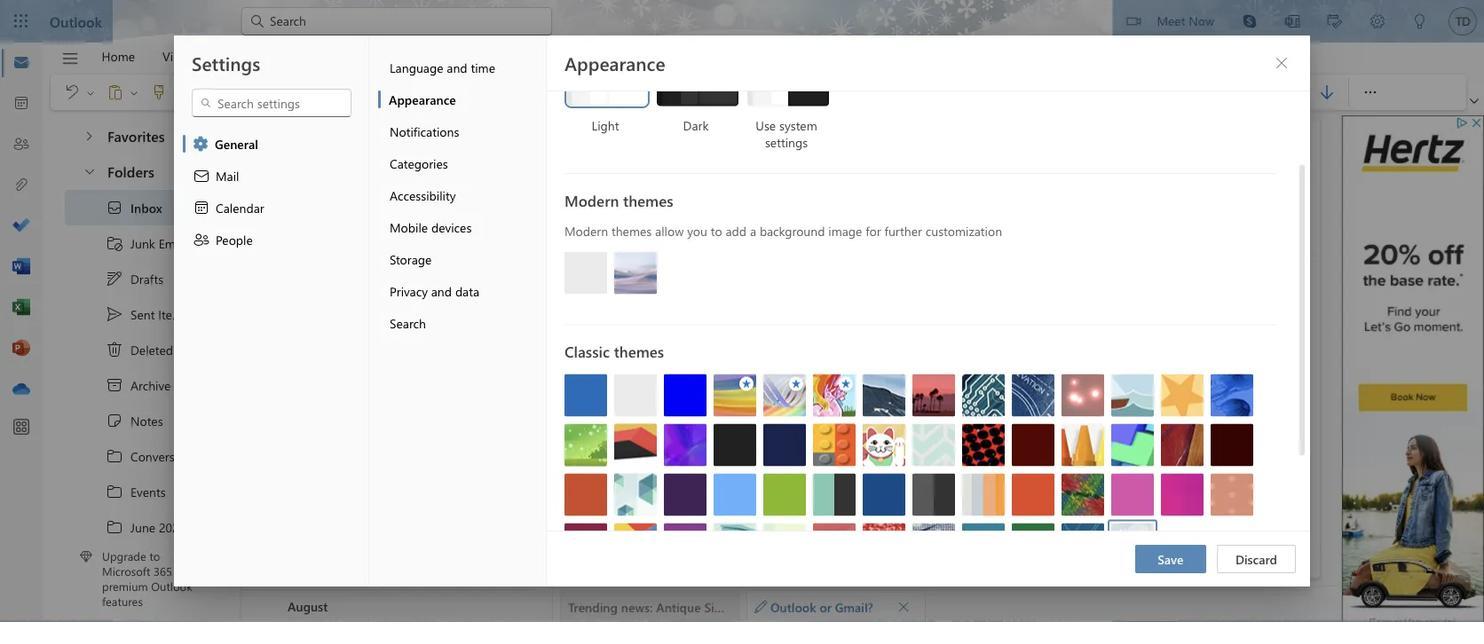 Task type: locate. For each thing, give the bounding box(es) containing it.
quiz right monsters
[[403, 328, 426, 345]]

 button
[[397, 78, 432, 107]]

0 vertical spatial  button
[[1268, 49, 1296, 77]]

trending down microsoft bing
[[288, 256, 335, 273]]

tags group
[[1274, 75, 1345, 110]]

word image
[[12, 258, 30, 276]]

 button left  'button'
[[340, 80, 354, 105]]

 button inside folders 'tree item'
[[74, 154, 104, 187]]

appearance inside 'appearance' tab panel
[[565, 51, 666, 75]]

for inside hey mike, which do you prefer to email with? outlook or gmail? i personally prefer gmail as it is connected to chrome so it makes for using it way easier. excited to hear back from you! sincerely, test
[[571, 305, 588, 323]]

insanely
[[455, 184, 501, 201]]

singer
[[419, 256, 454, 273]]

 button down strawberry option
[[891, 594, 916, 619]]

fun
[[312, 544, 330, 560]]

clearance
[[322, 184, 376, 201]]

 left folders
[[83, 164, 97, 178]]

appearance inside appearance button
[[389, 91, 456, 107]]

theme list box
[[565, 374, 1277, 573]]

 tree item
[[65, 439, 208, 474], [65, 474, 208, 510], [65, 510, 208, 545]]

document
[[0, 0, 1485, 622]]

settings
[[765, 134, 808, 150]]

superscript image
[[1049, 83, 1085, 101]]

onedrive image
[[12, 381, 30, 399]]

1 horizontal spatial appearance
[[565, 51, 666, 75]]

modern right prices
[[565, 190, 619, 211]]

microsoft inside the microsoft bing nfl fun facts quiz
[[288, 526, 340, 543]]

1 vertical spatial quiz
[[363, 544, 386, 560]]

prefer up back
[[657, 288, 693, 305]]

you right allow
[[687, 223, 708, 240]]

application
[[0, 0, 1485, 622]]

to down " june 2023"
[[149, 549, 160, 564]]

bing inside the microsoft bing nfl fun facts quiz
[[343, 526, 368, 543]]

home
[[102, 48, 135, 64]]

gmail
[[1011, 288, 1047, 305]]

bing inside microsoft bing trending news: should supreme court disqualify trump from… and more
[[345, 454, 371, 471]]

folders
[[107, 161, 154, 180]]


[[193, 199, 210, 217]]

0 vertical spatial 
[[106, 447, 123, 465]]

terms
[[376, 400, 408, 416]]

1 horizontal spatial for
[[866, 223, 881, 240]]

with
[[175, 564, 197, 579]]

 inside folders 'tree item'
[[83, 164, 97, 178]]

Select a conversation checkbox
[[245, 231, 288, 269]]

Search settings search field
[[212, 94, 333, 112]]

 button
[[1310, 78, 1345, 107]]

to left 'email'
[[696, 288, 708, 305]]

outlook inside banner
[[50, 12, 102, 31]]

 left june
[[106, 519, 123, 536]]


[[106, 412, 123, 430]]

bing for microsoft bing nfl fun facts quiz
[[343, 526, 368, 543]]

now
[[1189, 12, 1215, 28]]

or left i
[[836, 288, 849, 305]]

mail image
[[12, 54, 30, 72]]


[[406, 83, 424, 101]]

 down strawberry option
[[898, 601, 910, 613]]

Message body, press Alt+F10 to exit text field
[[571, 271, 1310, 518]]

outlook
[[50, 12, 102, 31], [784, 288, 833, 305], [151, 579, 192, 594], [771, 599, 816, 615]]

dialog
[[0, 0, 1485, 622]]

1 horizontal spatial 
[[286, 87, 297, 98]]

microsoft for microsoft bing trending news: should supreme court disqualify trump from… and more
[[288, 454, 342, 471]]

 events
[[106, 483, 166, 501]]

makes
[[1254, 288, 1295, 305]]

1 vertical spatial items
[[177, 342, 206, 358]]

1 horizontal spatial quiz
[[403, 328, 426, 345]]

 button
[[1274, 78, 1310, 107]]

inbox
[[131, 200, 162, 216]]

1 vertical spatial or
[[820, 599, 832, 615]]

0 horizontal spatial you
[[632, 288, 654, 305]]

gmail? inside hey mike, which do you prefer to email with? outlook or gmail? i personally prefer gmail as it is connected to chrome so it makes for using it way easier. excited to hear back from you! sincerely, test
[[851, 288, 895, 305]]

 for  button in the folders 'tree item'
[[83, 164, 97, 178]]

1 horizontal spatial  button
[[1268, 49, 1296, 77]]

1 horizontal spatial 
[[1275, 56, 1289, 70]]


[[258, 131, 272, 145]]

themes for modern themes allow you to add a background image for further customization
[[612, 223, 652, 240]]

prefer left gmail on the right of page
[[971, 288, 1008, 305]]

0 horizontal spatial  button
[[74, 154, 104, 187]]

0 horizontal spatial 
[[83, 164, 97, 178]]

outlook inside upgrade to microsoft 365 with premium outlook features
[[151, 579, 192, 594]]

appearance button
[[378, 83, 546, 115]]

to inside upgrade to microsoft 365 with premium outlook features
[[149, 549, 160, 564]]

news: down microsoft bing
[[339, 256, 369, 273]]

themes down hear
[[614, 342, 664, 362]]

1 vertical spatial  button
[[891, 594, 916, 619]]

1 vertical spatial 
[[898, 601, 910, 613]]

image
[[829, 223, 862, 240]]

1 vertical spatial modern
[[565, 223, 608, 240]]

for right the "image"
[[866, 223, 881, 240]]

to left our
[[338, 400, 350, 416]]

sincerely,
[[571, 340, 630, 357]]

help
[[216, 48, 242, 64]]

 up  button
[[1275, 56, 1289, 70]]


[[864, 83, 882, 101]]

news: left should
[[341, 472, 372, 488]]

basic text group
[[185, 75, 1085, 110]]

email
[[159, 235, 188, 251]]

help button
[[203, 43, 255, 70]]

0 vertical spatial gmail?
[[851, 288, 895, 305]]

0 vertical spatial or
[[836, 288, 849, 305]]

 deleted items
[[106, 341, 206, 359]]

microsoft down updates
[[288, 454, 342, 471]]

microsoft up features
[[102, 564, 150, 579]]


[[441, 83, 459, 101]]

 button
[[1268, 49, 1296, 77], [891, 594, 916, 619]]

microsoft inside upgrade to microsoft 365 with premium outlook features
[[102, 564, 150, 579]]

premium features image
[[80, 551, 92, 563]]

1 vertical spatial trending
[[288, 472, 337, 488]]

 button
[[590, 78, 626, 107]]

bing down clearance
[[343, 238, 368, 255]]

 tree item
[[65, 261, 208, 297]]

1 vertical spatial themes
[[612, 223, 652, 240]]

view
[[163, 48, 189, 64]]

 tree item
[[65, 226, 208, 261]]

more inside microsoft bing trending news: should supreme court disqualify trump from… and more
[[671, 472, 700, 488]]

microsoft inside microsoft bing trending news: should supreme court disqualify trump from… and more
[[288, 454, 342, 471]]

should
[[376, 472, 415, 488]]

save
[[1158, 551, 1184, 567]]

1 vertical spatial for
[[571, 305, 588, 323]]

news:
[[339, 256, 369, 273], [341, 472, 372, 488]]

whimsical option
[[1062, 524, 1105, 566]]

2  tree item from the top
[[65, 474, 208, 510]]

bcc button
[[1283, 177, 1311, 205]]

0 horizontal spatial 
[[898, 601, 910, 613]]

modern inside "modern themes" element
[[565, 223, 608, 240]]

Add a subject text field
[[560, 220, 1174, 249]]

1 vertical spatial you
[[632, 288, 654, 305]]

microsoft bing
[[288, 238, 368, 255]]

excel image
[[12, 299, 30, 317]]

0 vertical spatial quiz
[[403, 328, 426, 345]]

items right sent
[[158, 306, 188, 323]]

updates
[[288, 400, 334, 416]]

0 vertical spatial 
[[1275, 56, 1289, 70]]

1  from the top
[[106, 447, 123, 465]]

2 horizontal spatial 
[[342, 87, 352, 98]]

outlook right premium at the left bottom
[[151, 579, 192, 594]]

 notes
[[106, 412, 163, 430]]

drafts
[[131, 271, 163, 287]]

options
[[553, 48, 596, 64]]

what…
[[602, 256, 641, 273]]

0 vertical spatial tree
[[65, 112, 208, 154]]

0 horizontal spatial for
[[571, 305, 588, 323]]

so
[[1226, 288, 1241, 305]]

of
[[411, 400, 423, 416]]

 tree item
[[65, 190, 208, 226]]

1 modern from the top
[[565, 190, 619, 211]]

appearance tab panel
[[547, 0, 1311, 622]]

1 horizontal spatial  button
[[284, 80, 298, 105]]

outlook right the with?
[[784, 288, 833, 305]]

 down message button
[[286, 87, 297, 98]]

search button
[[378, 307, 546, 339]]

tab list containing home
[[88, 43, 610, 70]]

2 prefer from the left
[[971, 288, 1008, 305]]

microsoft down temu
[[288, 238, 340, 255]]

 tree item up the  events
[[65, 439, 208, 474]]

to do image
[[12, 218, 30, 235]]

you
[[687, 223, 708, 240], [632, 288, 654, 305]]

 button
[[926, 78, 962, 107]]

or down spectrum facets option
[[820, 599, 832, 615]]

2 vertical spatial themes
[[614, 342, 664, 362]]

1 trending from the top
[[288, 256, 335, 273]]

 button left folders
[[74, 154, 104, 187]]

bing inside microsoft bing legendary monsters quiz
[[343, 310, 368, 327]]

 for  events
[[106, 483, 123, 501]]

you right do
[[632, 288, 654, 305]]

quiz right facts
[[363, 544, 386, 560]]

1 horizontal spatial you
[[687, 223, 708, 240]]

it left is
[[1068, 288, 1076, 305]]

0 vertical spatial you
[[687, 223, 708, 240]]

microsoft for microsoft bing nfl fun facts quiz
[[288, 526, 340, 543]]

outlook up ''
[[50, 12, 102, 31]]

themes down modern themes at the left top of the page
[[612, 223, 652, 240]]

items inside the  deleted items
[[177, 342, 206, 358]]

items inside  sent items
[[158, 306, 188, 323]]

to
[[711, 223, 722, 240], [696, 288, 708, 305], [1160, 288, 1173, 305], [619, 323, 631, 340], [338, 400, 350, 416], [149, 549, 160, 564]]

 button inside 'appearance' tab panel
[[1268, 49, 1296, 77]]

privacy and data
[[390, 283, 480, 299]]

trending up the microsoft bing nfl fun facts quiz
[[288, 472, 337, 488]]

microsoft up 'fun'
[[288, 526, 340, 543]]

trending
[[288, 256, 335, 273], [288, 472, 337, 488]]

outlook right 
[[771, 599, 816, 615]]

settings tab list
[[174, 36, 369, 587]]

from
[[697, 323, 726, 340]]

appearance heading
[[565, 51, 666, 75]]

 button
[[141, 78, 177, 107]]

1 horizontal spatial or
[[836, 288, 849, 305]]

format text button
[[392, 43, 481, 70]]

hear
[[634, 323, 661, 340]]

mike,
[[598, 271, 630, 288]]

items
[[158, 306, 188, 323], [177, 342, 206, 358]]

0 vertical spatial themes
[[623, 190, 673, 211]]

0 horizontal spatial quiz
[[363, 544, 386, 560]]

calendar image
[[12, 95, 30, 113]]

 button
[[855, 78, 891, 107]]

notes
[[131, 413, 163, 429]]

tree
[[65, 112, 208, 154], [65, 190, 208, 622]]

0 vertical spatial items
[[158, 306, 188, 323]]

events
[[131, 484, 166, 500]]

for
[[866, 223, 881, 240], [571, 305, 588, 323]]

0 vertical spatial appearance
[[565, 51, 666, 75]]

microsoft inside microsoft bing legendary monsters quiz
[[288, 310, 340, 327]]

 button up  button
[[1268, 49, 1296, 77]]

classic themes
[[565, 342, 664, 362]]

gmail? left i
[[851, 288, 895, 305]]

modern up &
[[565, 223, 608, 240]]

tab list inside application
[[88, 43, 610, 70]]

to left "chrome"
[[1160, 288, 1173, 305]]

pomegranate option
[[565, 524, 607, 566]]

 tree item up upgrade
[[65, 510, 208, 545]]

items right deleted at the left bottom
[[177, 342, 206, 358]]

to
[[591, 182, 604, 198]]

strawberry option
[[863, 524, 906, 566]]

document containing settings
[[0, 0, 1485, 622]]

reading pane main content
[[553, 111, 1338, 622]]

bing for microsoft bing legendary monsters quiz
[[343, 310, 368, 327]]

 button down message button
[[284, 80, 298, 105]]

from…
[[605, 472, 643, 488]]

 archive
[[106, 376, 171, 394]]

0 vertical spatial modern
[[565, 190, 619, 211]]

bing up monsters
[[343, 310, 368, 327]]

appearance up 
[[565, 51, 666, 75]]

1 vertical spatial news:
[[341, 472, 372, 488]]

microsoft up legendary at bottom
[[288, 310, 340, 327]]

more down allow
[[668, 256, 697, 273]]

simple facets option
[[764, 524, 806, 566]]

prefer
[[657, 288, 693, 305], [971, 288, 1008, 305]]

outlook banner
[[0, 0, 1485, 43]]

bcc
[[1289, 184, 1305, 198]]

0 horizontal spatial  button
[[891, 594, 916, 619]]

allow
[[655, 223, 684, 240]]

1 vertical spatial appearance
[[389, 91, 456, 107]]

bing up facts
[[343, 526, 368, 543]]

more right from…
[[671, 472, 700, 488]]

0 vertical spatial news:
[[339, 256, 369, 273]]

to inside message list list box
[[338, 400, 350, 416]]

0 horizontal spatial it
[[626, 305, 634, 323]]

it right so
[[1243, 288, 1251, 305]]

appearance up notifications
[[389, 91, 456, 107]]

 left events
[[106, 483, 123, 501]]

 left  'button'
[[342, 87, 352, 98]]

0 horizontal spatial prefer
[[657, 288, 693, 305]]

 for  june 2023
[[106, 519, 123, 536]]

to inside "modern themes" element
[[711, 223, 722, 240]]

modern for modern themes
[[565, 190, 619, 211]]

options button
[[539, 43, 609, 70]]

2 vertical spatial 
[[106, 519, 123, 536]]

tab list
[[88, 43, 610, 70]]


[[106, 234, 123, 252]]

to up classic themes
[[619, 323, 631, 340]]

for left using
[[571, 305, 588, 323]]

deleted
[[131, 342, 173, 358]]

 for the basic text group's  button
[[286, 87, 297, 98]]

clipboard group
[[54, 75, 177, 110]]

 tree item up june
[[65, 474, 208, 510]]

0 vertical spatial for
[[866, 223, 881, 240]]

bing for microsoft bing
[[343, 238, 368, 255]]

2 trending from the top
[[288, 472, 337, 488]]

news: inside microsoft bing trending news: should supreme court disqualify trump from… and more
[[341, 472, 372, 488]]

themes for modern themes
[[623, 190, 673, 211]]

 button
[[432, 78, 468, 107]]

files image
[[12, 177, 30, 194]]

gmail? down spectrum facets option
[[835, 599, 873, 615]]

2 modern from the top
[[565, 223, 608, 240]]

2 tree from the top
[[65, 190, 208, 622]]

1 vertical spatial tree
[[65, 190, 208, 622]]

2  from the top
[[106, 483, 123, 501]]

bing down our
[[345, 454, 371, 471]]

1 vertical spatial 
[[106, 483, 123, 501]]

watermelon option
[[1012, 524, 1055, 566]]

0 vertical spatial trending
[[288, 256, 335, 273]]

 down 
[[106, 447, 123, 465]]

1 vertical spatial more
[[671, 472, 700, 488]]

to left add
[[711, 223, 722, 240]]

raspberry option
[[664, 524, 707, 566]]

1 horizontal spatial prefer
[[971, 288, 1008, 305]]


[[1275, 56, 1289, 70], [898, 601, 910, 613]]

3  from the top
[[106, 519, 123, 536]]

it left the way
[[626, 305, 634, 323]]

0 horizontal spatial appearance
[[389, 91, 456, 107]]

themes up allow
[[623, 190, 673, 211]]

more apps image
[[12, 419, 30, 437]]

message
[[269, 48, 318, 64]]

dialog containing settings
[[0, 0, 1485, 622]]



Task type: vqa. For each thing, say whether or not it's contained in the screenshot.
microsoft in Upgrade to Microsoft 365 with premium Outlook features
yes



Task type: describe. For each thing, give the bounding box(es) containing it.
time
[[471, 59, 495, 75]]

 button
[[891, 78, 926, 107]]


[[106, 341, 123, 359]]

message list section
[[242, 114, 700, 622]]


[[1127, 14, 1141, 28]]

decrease indent image
[[706, 83, 741, 101]]

0 horizontal spatial or
[[820, 599, 832, 615]]

upgrade to microsoft 365 with premium outlook features
[[102, 549, 197, 609]]

microsoft for microsoft bing legendary monsters quiz
[[288, 310, 340, 327]]


[[193, 167, 210, 185]]

connected
[[1092, 288, 1158, 305]]

today
[[410, 184, 443, 201]]

left-rail-appbar navigation
[[4, 43, 39, 410]]

1 prefer from the left
[[657, 288, 693, 305]]

discard button
[[1217, 545, 1296, 574]]

 for right  button
[[342, 87, 352, 98]]

format
[[405, 48, 444, 64]]


[[61, 49, 79, 68]]

2023
[[159, 519, 186, 536]]

teal option
[[962, 524, 1005, 566]]

a
[[750, 223, 757, 240]]

privacy and data button
[[378, 275, 546, 307]]

meet
[[1157, 12, 1186, 28]]

machine
[[500, 256, 547, 273]]

use
[[426, 400, 445, 416]]

include group
[[1136, 75, 1266, 110]]

 inside 'appearance' tab panel
[[1275, 56, 1289, 70]]

application containing settings
[[0, 0, 1485, 622]]


[[193, 231, 210, 249]]

tree containing 
[[65, 190, 208, 622]]

settings
[[192, 51, 260, 75]]


[[150, 83, 168, 101]]

 tree item
[[65, 297, 208, 332]]

our
[[353, 400, 372, 416]]

or inside hey mike, which do you prefer to email with? outlook or gmail? i personally prefer gmail as it is connected to chrome so it makes for using it way easier. excited to hear back from you! sincerely, test
[[836, 288, 849, 305]]

draw button
[[483, 43, 538, 70]]

-
[[446, 184, 451, 201]]

draw
[[497, 48, 525, 64]]

1 vertical spatial gmail?
[[835, 599, 873, 615]]

using
[[590, 305, 623, 323]]

legendary
[[288, 328, 345, 345]]

microsoft bing trending news: should supreme court disqualify trump from… and more
[[288, 454, 700, 488]]

antique
[[373, 256, 416, 273]]

robot option
[[714, 524, 756, 566]]


[[1283, 83, 1301, 101]]

text
[[448, 48, 468, 64]]

home button
[[88, 43, 148, 70]]

primary option
[[614, 524, 657, 566]]

tea garden option
[[913, 524, 955, 566]]

0 vertical spatial more
[[668, 256, 697, 273]]

numbering image
[[670, 83, 706, 101]]

nfl
[[288, 544, 309, 560]]

add
[[726, 223, 747, 240]]

1 tree from the top
[[65, 112, 208, 154]]

trump
[[566, 472, 602, 488]]

items for 
[[158, 306, 188, 323]]

spectrum facets option
[[813, 524, 856, 566]]

is
[[1078, 288, 1089, 305]]

bing for microsoft bing trending news: should supreme court disqualify trump from… and more
[[345, 454, 371, 471]]

save button
[[1136, 545, 1207, 574]]

 button
[[52, 44, 88, 74]]

message list list box
[[242, 158, 700, 622]]

1 horizontal spatial it
[[1068, 288, 1076, 305]]

 tree item
[[65, 368, 208, 403]]

language
[[390, 59, 443, 75]]

court
[[472, 472, 504, 488]]

items for 
[[177, 342, 206, 358]]

modern themes list box
[[565, 252, 1277, 302]]


[[106, 376, 123, 394]]

people
[[216, 231, 253, 248]]

 inbox
[[106, 199, 162, 217]]

you inside "modern themes" element
[[687, 223, 708, 240]]

low
[[504, 184, 527, 201]]

2 horizontal spatial  button
[[340, 80, 354, 105]]

use system settings
[[756, 117, 817, 150]]

light
[[592, 117, 619, 134]]

temu
[[288, 184, 318, 201]]

2 horizontal spatial it
[[1243, 288, 1251, 305]]

 button inside reading pane main content
[[891, 594, 916, 619]]

storage button
[[378, 243, 546, 275]]


[[106, 305, 123, 323]]

 button for folders 'tree item'
[[74, 154, 104, 187]]

3  tree item from the top
[[65, 510, 208, 545]]

 junk email
[[106, 234, 188, 252]]

 tree item
[[65, 403, 208, 439]]


[[106, 199, 123, 217]]

increase indent image
[[741, 83, 777, 101]]

notifications
[[390, 123, 459, 139]]


[[755, 601, 767, 613]]

modern themes element
[[565, 223, 1277, 302]]

folders tree item
[[65, 154, 208, 190]]

as
[[1050, 288, 1065, 305]]

view button
[[149, 43, 202, 70]]

1  tree item from the top
[[65, 439, 208, 474]]

excited
[[571, 323, 616, 340]]

settings heading
[[192, 51, 260, 75]]

 outlook or gmail?
[[755, 599, 873, 615]]

chrome
[[1176, 288, 1223, 305]]

 tree item
[[65, 332, 208, 368]]

and inside microsoft bing trending news: should supreme court disqualify trump from… and more
[[646, 472, 667, 488]]

further
[[885, 223, 922, 240]]

quiz inside the microsoft bing nfl fun facts quiz
[[363, 544, 386, 560]]

for inside "modern themes" element
[[866, 223, 881, 240]]

 sent items
[[106, 305, 188, 323]]

test
[[571, 360, 597, 377]]

to button
[[570, 176, 625, 204]]

modern for modern themes allow you to add a background image for further customization
[[565, 223, 608, 240]]

modern themes
[[565, 190, 673, 211]]

you inside hey mike, which do you prefer to email with? outlook or gmail? i personally prefer gmail as it is connected to chrome so it makes for using it way easier. excited to hear back from you! sincerely, test
[[632, 288, 654, 305]]

search
[[390, 315, 426, 331]]

storage
[[390, 251, 432, 267]]

customization
[[926, 223, 1003, 240]]

powerpoint image
[[12, 340, 30, 358]]

message button
[[256, 43, 332, 70]]

To text field
[[634, 179, 1255, 203]]

 june 2023
[[106, 519, 186, 536]]

 inside reading pane main content
[[898, 601, 910, 613]]

mobile devices
[[390, 219, 472, 235]]


[[1297, 228, 1310, 241]]

Select all messages checkbox
[[252, 126, 277, 151]]

sewing
[[458, 256, 497, 273]]

people image
[[12, 136, 30, 154]]

which
[[571, 288, 610, 305]]

bullets image
[[635, 83, 670, 101]]

way
[[637, 305, 661, 323]]

themes for classic themes
[[614, 342, 664, 362]]

microsoft for microsoft bing
[[288, 238, 340, 255]]

 for 
[[106, 447, 123, 465]]

you!
[[729, 323, 755, 340]]

easier.
[[664, 305, 705, 323]]

trending inside microsoft bing trending news: should supreme court disqualify trump from… and more
[[288, 472, 337, 488]]

upgrade
[[102, 549, 146, 564]]

mail
[[216, 167, 239, 184]]

outlook inside hey mike, which do you prefer to email with? outlook or gmail? i personally prefer gmail as it is connected to chrome so it makes for using it way easier. excited to hear back from you! sincerely, test
[[784, 288, 833, 305]]

hey
[[571, 271, 595, 288]]

hey mike, which do you prefer to email with? outlook or gmail? i personally prefer gmail as it is connected to chrome so it makes for using it way easier. excited to hear back from you! sincerely, test
[[571, 271, 1295, 377]]

subscript image
[[1014, 83, 1049, 101]]

classic
[[565, 342, 610, 362]]

 button for the basic text group
[[284, 80, 298, 105]]


[[106, 270, 123, 288]]

quiz inside microsoft bing legendary monsters quiz
[[403, 328, 426, 345]]

disqualify
[[508, 472, 562, 488]]


[[200, 97, 212, 109]]

modern themes allow you to add a background image for further customization
[[565, 223, 1003, 240]]



